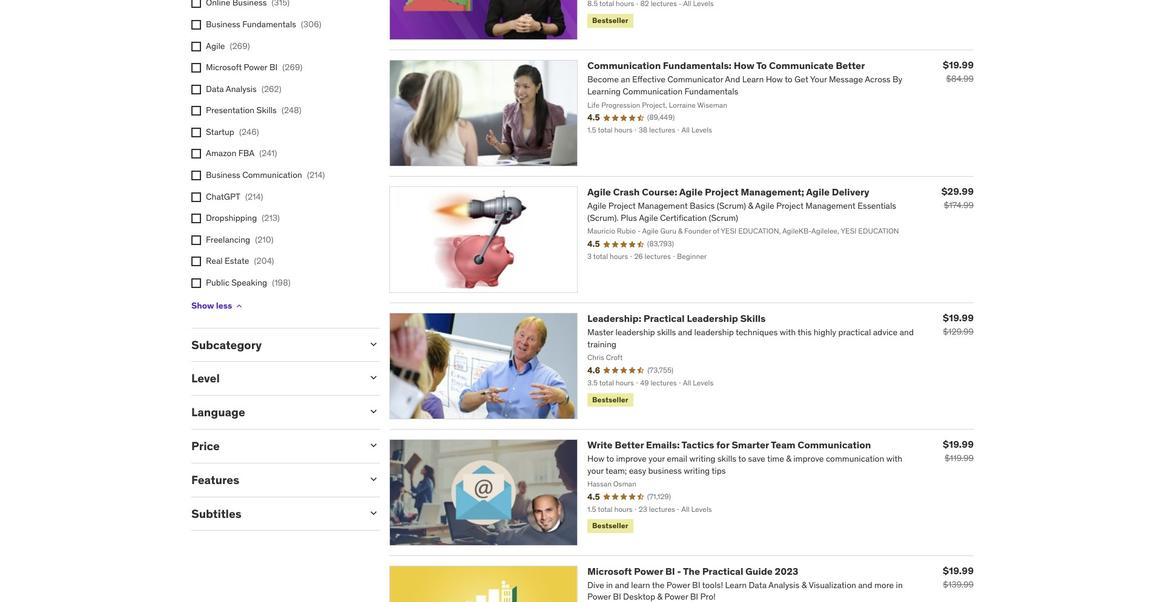 Task type: describe. For each thing, give the bounding box(es) containing it.
(198)
[[272, 277, 290, 288]]

subcategory
[[191, 338, 262, 352]]

$174.99
[[944, 200, 974, 211]]

agile left "delivery"
[[806, 186, 830, 198]]

agile left 'project'
[[679, 186, 703, 198]]

presentation
[[206, 105, 254, 116]]

subtitles button
[[191, 507, 358, 521]]

analysis
[[226, 83, 257, 94]]

(241)
[[259, 148, 277, 159]]

$29.99
[[941, 185, 974, 197]]

$19.99 for write better emails: tactics for smarter team communication
[[943, 438, 974, 450]]

xsmall image for business
[[191, 171, 201, 181]]

how
[[734, 60, 754, 72]]

1 vertical spatial (214)
[[245, 191, 263, 202]]

0 vertical spatial communication
[[587, 60, 661, 72]]

guide
[[745, 565, 773, 577]]

show less
[[191, 301, 232, 311]]

write
[[587, 439, 613, 451]]

language
[[191, 405, 245, 420]]

management;
[[741, 186, 804, 198]]

dropshipping (213)
[[206, 213, 280, 224]]

0 horizontal spatial (269)
[[230, 40, 250, 51]]

$19.99 for leadership: practical leadership skills
[[943, 312, 974, 324]]

xsmall image inside show less button
[[235, 301, 244, 311]]

power for (269)
[[244, 62, 267, 73]]

$129.99
[[943, 326, 974, 337]]

xsmall image for business
[[191, 20, 201, 30]]

communication fundamentals: how to communicate better link
[[587, 60, 865, 72]]

bi for (269)
[[269, 62, 278, 73]]

tactics
[[682, 439, 714, 451]]

freelancing (210)
[[206, 234, 274, 245]]

dropshipping
[[206, 213, 257, 224]]

1 horizontal spatial better
[[836, 60, 865, 72]]

business fundamentals (306)
[[206, 19, 321, 30]]

startup
[[206, 127, 234, 137]]

communicate
[[769, 60, 834, 72]]

xsmall image for agile
[[191, 41, 201, 51]]

microsoft for microsoft power bi (269)
[[206, 62, 242, 73]]

price
[[191, 439, 220, 454]]

microsoft for microsoft power bi - the practical guide 2023
[[587, 565, 632, 577]]

show
[[191, 301, 214, 311]]

small image for price
[[368, 440, 380, 452]]

data analysis (262)
[[206, 83, 281, 94]]

smarter
[[732, 439, 769, 451]]

0 vertical spatial skills
[[257, 105, 277, 116]]

price button
[[191, 439, 358, 454]]

less
[[216, 301, 232, 311]]

1 horizontal spatial (269)
[[282, 62, 302, 73]]

crash
[[613, 186, 640, 198]]

agile (269)
[[206, 40, 250, 51]]

1 vertical spatial practical
[[702, 565, 743, 577]]

subtitles
[[191, 507, 242, 521]]

(204)
[[254, 256, 274, 267]]

(248)
[[282, 105, 301, 116]]

small image for features
[[368, 473, 380, 486]]

$139.99
[[943, 579, 974, 590]]

$19.99 $129.99
[[943, 312, 974, 337]]

(246)
[[239, 127, 259, 137]]

agile up data
[[206, 40, 225, 51]]

level button
[[191, 371, 358, 386]]

for
[[716, 439, 729, 451]]

(306)
[[301, 19, 321, 30]]

real estate (204)
[[206, 256, 274, 267]]

public speaking (198)
[[206, 277, 290, 288]]

-
[[677, 565, 681, 577]]

$19.99 for communication fundamentals: how to communicate better
[[943, 59, 974, 71]]

language button
[[191, 405, 358, 420]]

xsmall image for data
[[191, 85, 201, 94]]

small image for subcategory
[[368, 338, 380, 350]]

chatgpt (214)
[[206, 191, 263, 202]]

xsmall image for chatgpt
[[191, 192, 201, 202]]

microsoft power bi - the practical guide 2023
[[587, 565, 798, 577]]

$29.99 $174.99
[[941, 185, 974, 211]]

agile left crash
[[587, 186, 611, 198]]

leadership
[[687, 312, 738, 325]]



Task type: vqa. For each thing, say whether or not it's contained in the screenshot.
1st Instructor Q&A from the left
no



Task type: locate. For each thing, give the bounding box(es) containing it.
1 business from the top
[[206, 19, 240, 30]]

1 vertical spatial (269)
[[282, 62, 302, 73]]

better right write
[[615, 439, 644, 451]]

microsoft
[[206, 62, 242, 73], [587, 565, 632, 577]]

9 xsmall image from the top
[[191, 257, 201, 267]]

xsmall image for real
[[191, 257, 201, 267]]

business for business communication (214)
[[206, 170, 240, 181]]

bi for -
[[665, 565, 675, 577]]

business
[[206, 19, 240, 30], [206, 170, 240, 181]]

0 vertical spatial (214)
[[307, 170, 325, 181]]

amazon fba (241)
[[206, 148, 277, 159]]

delivery
[[832, 186, 869, 198]]

small image for subtitles
[[368, 507, 380, 519]]

presentation skills (248)
[[206, 105, 301, 116]]

features
[[191, 473, 239, 487]]

small image
[[368, 406, 380, 418], [368, 440, 380, 452], [368, 473, 380, 486], [368, 507, 380, 519]]

0 vertical spatial business
[[206, 19, 240, 30]]

0 vertical spatial microsoft
[[206, 62, 242, 73]]

leadership: practical leadership skills
[[587, 312, 766, 325]]

write better emails: tactics for smarter team communication
[[587, 439, 871, 451]]

0 horizontal spatial communication
[[242, 170, 302, 181]]

communication fundamentals: how to communicate better
[[587, 60, 865, 72]]

1 horizontal spatial (214)
[[307, 170, 325, 181]]

1 xsmall image from the top
[[191, 0, 201, 8]]

xsmall image
[[191, 0, 201, 8], [191, 63, 201, 73], [191, 106, 201, 116], [191, 149, 201, 159], [191, 171, 201, 181], [191, 192, 201, 202], [191, 214, 201, 224], [191, 235, 201, 245], [191, 257, 201, 267]]

1 horizontal spatial microsoft
[[587, 565, 632, 577]]

$19.99 up $139.99
[[943, 565, 974, 577]]

fundamentals:
[[663, 60, 732, 72]]

agile crash course: agile project management; agile delivery
[[587, 186, 869, 198]]

1 vertical spatial microsoft
[[587, 565, 632, 577]]

2 small image from the top
[[368, 372, 380, 384]]

bi up (262)
[[269, 62, 278, 73]]

1 small image from the top
[[368, 338, 380, 350]]

0 horizontal spatial microsoft
[[206, 62, 242, 73]]

1 horizontal spatial power
[[634, 565, 663, 577]]

small image for level
[[368, 372, 380, 384]]

xsmall image for presentation
[[191, 106, 201, 116]]

course:
[[642, 186, 677, 198]]

fba
[[238, 148, 254, 159]]

0 horizontal spatial skills
[[257, 105, 277, 116]]

(210)
[[255, 234, 274, 245]]

business up "agile (269)" on the top of the page
[[206, 19, 240, 30]]

2 vertical spatial communication
[[798, 439, 871, 451]]

4 $19.99 from the top
[[943, 565, 974, 577]]

$19.99 up $129.99 at the bottom right
[[943, 312, 974, 324]]

data
[[206, 83, 224, 94]]

$84.99
[[946, 73, 974, 84]]

4 xsmall image from the top
[[191, 149, 201, 159]]

0 vertical spatial bi
[[269, 62, 278, 73]]

chatgpt
[[206, 191, 240, 202]]

0 vertical spatial (269)
[[230, 40, 250, 51]]

skills right leadership
[[740, 312, 766, 325]]

$19.99 up the $84.99
[[943, 59, 974, 71]]

freelancing
[[206, 234, 250, 245]]

$19.99
[[943, 59, 974, 71], [943, 312, 974, 324], [943, 438, 974, 450], [943, 565, 974, 577]]

amazon
[[206, 148, 236, 159]]

0 horizontal spatial power
[[244, 62, 267, 73]]

public
[[206, 277, 229, 288]]

8 xsmall image from the top
[[191, 235, 201, 245]]

real
[[206, 256, 223, 267]]

xsmall image for startup
[[191, 128, 201, 137]]

1 vertical spatial skills
[[740, 312, 766, 325]]

1 horizontal spatial practical
[[702, 565, 743, 577]]

xsmall image
[[191, 20, 201, 30], [191, 41, 201, 51], [191, 85, 201, 94], [191, 128, 201, 137], [191, 279, 201, 288], [235, 301, 244, 311]]

1 vertical spatial bi
[[665, 565, 675, 577]]

business communication (214)
[[206, 170, 325, 181]]

1 vertical spatial better
[[615, 439, 644, 451]]

1 vertical spatial power
[[634, 565, 663, 577]]

4 small image from the top
[[368, 507, 380, 519]]

0 horizontal spatial better
[[615, 439, 644, 451]]

0 vertical spatial better
[[836, 60, 865, 72]]

project
[[705, 186, 739, 198]]

1 horizontal spatial communication
[[587, 60, 661, 72]]

2 small image from the top
[[368, 440, 380, 452]]

0 vertical spatial power
[[244, 62, 267, 73]]

2 business from the top
[[206, 170, 240, 181]]

business for business fundamentals (306)
[[206, 19, 240, 30]]

skills
[[257, 105, 277, 116], [740, 312, 766, 325]]

power
[[244, 62, 267, 73], [634, 565, 663, 577]]

xsmall image for dropshipping
[[191, 214, 201, 224]]

practical
[[644, 312, 685, 325], [702, 565, 743, 577]]

1 small image from the top
[[368, 406, 380, 418]]

microsoft power bi (269)
[[206, 62, 302, 73]]

1 $19.99 from the top
[[943, 59, 974, 71]]

leadership:
[[587, 312, 641, 325]]

leadership: practical leadership skills link
[[587, 312, 766, 325]]

1 horizontal spatial bi
[[665, 565, 675, 577]]

$19.99 for microsoft power bi - the practical guide 2023
[[943, 565, 974, 577]]

to
[[756, 60, 767, 72]]

(213)
[[262, 213, 280, 224]]

$119.99
[[945, 453, 974, 464]]

microsoft power bi - the practical guide 2023 link
[[587, 565, 798, 577]]

subcategory button
[[191, 338, 358, 352]]

write better emails: tactics for smarter team communication link
[[587, 439, 871, 451]]

speaking
[[231, 277, 267, 288]]

3 xsmall image from the top
[[191, 106, 201, 116]]

1 vertical spatial small image
[[368, 372, 380, 384]]

power up the data analysis (262)
[[244, 62, 267, 73]]

(269) up the (248)
[[282, 62, 302, 73]]

level
[[191, 371, 220, 386]]

(214)
[[307, 170, 325, 181], [245, 191, 263, 202]]

xsmall image for freelancing
[[191, 235, 201, 245]]

3 $19.99 from the top
[[943, 438, 974, 450]]

features button
[[191, 473, 358, 487]]

skills down (262)
[[257, 105, 277, 116]]

practical right "the"
[[702, 565, 743, 577]]

$19.99 up $119.99
[[943, 438, 974, 450]]

(269) up microsoft power bi (269)
[[230, 40, 250, 51]]

bi left -
[[665, 565, 675, 577]]

(269)
[[230, 40, 250, 51], [282, 62, 302, 73]]

startup (246)
[[206, 127, 259, 137]]

6 xsmall image from the top
[[191, 192, 201, 202]]

show less button
[[191, 294, 244, 318]]

0 horizontal spatial bi
[[269, 62, 278, 73]]

2 xsmall image from the top
[[191, 63, 201, 73]]

2 horizontal spatial communication
[[798, 439, 871, 451]]

$19.99 $84.99
[[943, 59, 974, 84]]

emails:
[[646, 439, 680, 451]]

team
[[771, 439, 796, 451]]

1 vertical spatial communication
[[242, 170, 302, 181]]

xsmall image for public
[[191, 279, 201, 288]]

agile
[[206, 40, 225, 51], [587, 186, 611, 198], [679, 186, 703, 198], [806, 186, 830, 198]]

better right "communicate"
[[836, 60, 865, 72]]

xsmall image for microsoft
[[191, 63, 201, 73]]

0 horizontal spatial (214)
[[245, 191, 263, 202]]

7 xsmall image from the top
[[191, 214, 201, 224]]

2023
[[775, 565, 798, 577]]

power for -
[[634, 565, 663, 577]]

5 xsmall image from the top
[[191, 171, 201, 181]]

small image for language
[[368, 406, 380, 418]]

better
[[836, 60, 865, 72], [615, 439, 644, 451]]

$19.99 $139.99
[[943, 565, 974, 590]]

0 horizontal spatial practical
[[644, 312, 685, 325]]

fundamentals
[[242, 19, 296, 30]]

power left -
[[634, 565, 663, 577]]

xsmall image for amazon
[[191, 149, 201, 159]]

2 $19.99 from the top
[[943, 312, 974, 324]]

3 small image from the top
[[368, 473, 380, 486]]

business up chatgpt
[[206, 170, 240, 181]]

1 vertical spatial business
[[206, 170, 240, 181]]

0 vertical spatial practical
[[644, 312, 685, 325]]

(262)
[[262, 83, 281, 94]]

1 horizontal spatial skills
[[740, 312, 766, 325]]

practical left leadership
[[644, 312, 685, 325]]

$19.99 $119.99
[[943, 438, 974, 464]]

bi
[[269, 62, 278, 73], [665, 565, 675, 577]]

estate
[[225, 256, 249, 267]]

small image
[[368, 338, 380, 350], [368, 372, 380, 384]]

agile crash course: agile project management; agile delivery link
[[587, 186, 869, 198]]

the
[[683, 565, 700, 577]]

0 vertical spatial small image
[[368, 338, 380, 350]]



